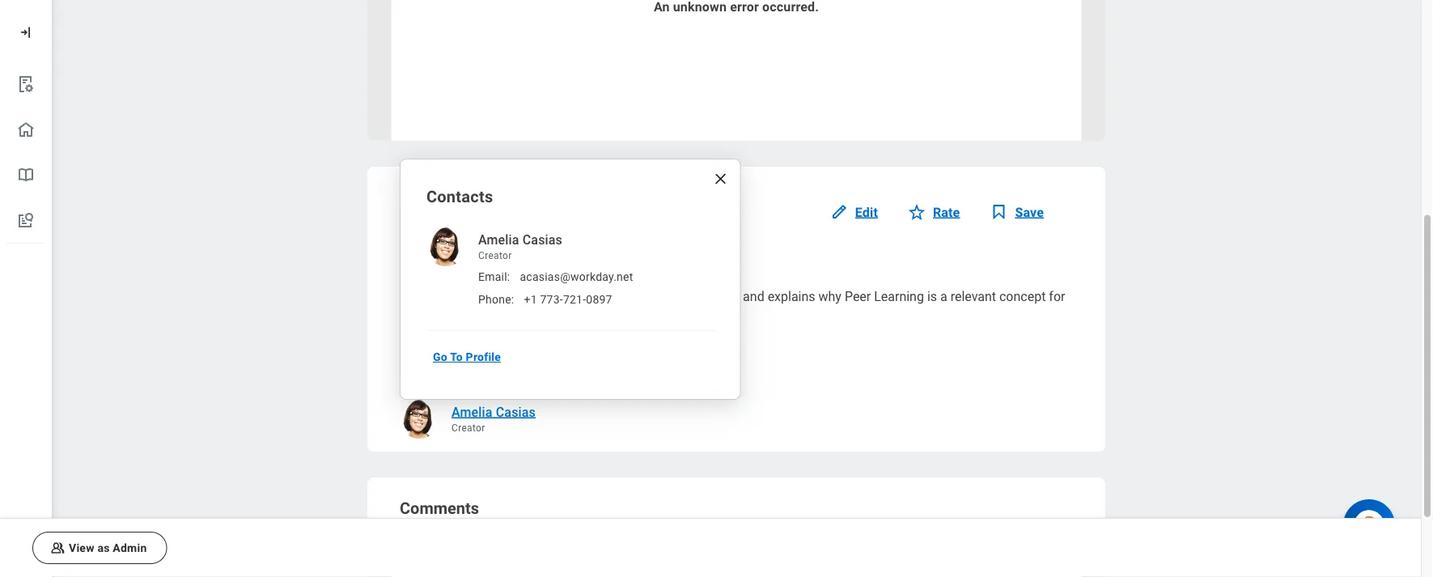 Task type: vqa. For each thing, say whether or not it's contained in the screenshot.
'inbox' IMAGE to the middle
no



Task type: locate. For each thing, give the bounding box(es) containing it.
video
[[461, 289, 492, 304], [664, 289, 695, 304]]

1 horizontal spatial peer
[[845, 289, 871, 304]]

the down 773- at the bottom of page
[[537, 308, 555, 324]]

explains
[[768, 289, 816, 304]]

creator
[[478, 251, 512, 262], [452, 423, 485, 434]]

casias inside the 'contacts' dialog
[[523, 232, 563, 248]]

721-
[[563, 293, 586, 306]]

casias up acasias@workday.net
[[523, 232, 563, 248]]

email:
[[478, 270, 510, 284]]

view
[[69, 541, 94, 555]]

relevant
[[951, 289, 996, 304]]

0 vertical spatial casias
[[523, 232, 563, 248]]

future
[[421, 308, 455, 324]]

video left 'course,'
[[664, 289, 695, 304]]

the down acasias@workday.net
[[560, 289, 578, 304]]

amelia
[[478, 232, 519, 248], [452, 405, 493, 420]]

of
[[459, 308, 471, 324]]

x image
[[713, 171, 729, 187]]

profile
[[466, 351, 501, 364]]

creator up email:
[[478, 251, 512, 262]]

in
[[523, 308, 533, 324]]

0 horizontal spatial peer
[[581, 289, 608, 304]]

0 vertical spatial amelia
[[478, 232, 519, 248]]

0897
[[586, 293, 613, 306]]

0 vertical spatial creator
[[478, 251, 512, 262]]

transformation import image
[[18, 24, 34, 40]]

amelia casias creator down profile
[[452, 405, 536, 434]]

1 horizontal spatial learning
[[611, 289, 661, 304]]

go to profile link
[[427, 341, 508, 374]]

star image
[[907, 203, 927, 222]]

0 horizontal spatial learning
[[454, 363, 506, 379]]

topics
[[400, 341, 439, 356]]

concept
[[1000, 289, 1046, 304]]

contacts dialog
[[400, 159, 741, 400]]

report parameter image
[[16, 74, 36, 94]]

learning
[[474, 308, 520, 324]]

rate
[[933, 205, 960, 220]]

amelia casias creator up email:
[[478, 232, 563, 262]]

amelia down go to profile
[[452, 405, 493, 420]]

creator inside the 'contacts' dialog
[[478, 251, 512, 262]]

peer right why
[[845, 289, 871, 304]]

book open image
[[16, 165, 36, 185]]

0 vertical spatial amelia casias creator
[[478, 232, 563, 262]]

1 horizontal spatial the
[[537, 308, 555, 324]]

amelia casias creator
[[478, 232, 563, 262], [452, 405, 536, 434]]

amelia up email:
[[478, 232, 519, 248]]

phone:
[[478, 293, 514, 306]]

1 horizontal spatial video
[[664, 289, 695, 304]]

0 horizontal spatial the
[[400, 308, 418, 324]]

view as admin button
[[32, 532, 167, 564]]

peer
[[581, 289, 608, 304], [845, 289, 871, 304]]

peer up workplace.
[[581, 289, 608, 304]]

1 vertical spatial amelia
[[452, 405, 493, 420]]

773-
[[540, 293, 563, 306]]

creator down topics workday learning on the bottom of the page
[[452, 423, 485, 434]]

video up of
[[461, 289, 492, 304]]

casias down profile
[[496, 405, 536, 420]]

2 horizontal spatial the
[[560, 289, 578, 304]]

the down this
[[400, 308, 418, 324]]

view as admin
[[69, 541, 147, 555]]

casias
[[523, 232, 563, 248], [496, 405, 536, 420]]

2 horizontal spatial learning
[[874, 289, 924, 304]]

2 peer from the left
[[845, 289, 871, 304]]

media classroom image
[[49, 540, 66, 556]]

+1 773-721-0897
[[524, 293, 613, 306]]

list
[[0, 62, 52, 244]]

learning
[[611, 289, 661, 304], [874, 289, 924, 304], [454, 363, 506, 379]]

1 vertical spatial creator
[[452, 423, 485, 434]]

workplace.
[[558, 308, 621, 324]]

0 horizontal spatial video
[[461, 289, 492, 304]]

the
[[560, 289, 578, 304], [400, 308, 418, 324], [537, 308, 555, 324]]

this short video introduced the peer learning video course, and explains why peer learning is a relevant concept for the future of learning in the workplace.
[[400, 289, 1066, 324]]

and
[[743, 289, 765, 304]]

course,
[[698, 289, 740, 304]]



Task type: describe. For each thing, give the bounding box(es) containing it.
why
[[819, 289, 842, 304]]

learning inside topics workday learning
[[454, 363, 506, 379]]

1 vertical spatial amelia casias creator
[[452, 405, 536, 434]]

amelia casias creator inside the 'contacts' dialog
[[478, 232, 563, 262]]

1 peer from the left
[[581, 289, 608, 304]]

1 vertical spatial casias
[[496, 405, 536, 420]]

go to profile
[[433, 351, 501, 364]]

amelia inside the 'contacts' dialog
[[478, 232, 519, 248]]

save
[[1015, 205, 1044, 220]]

for
[[1049, 289, 1066, 304]]

about lesson
[[400, 246, 500, 265]]

about
[[400, 246, 444, 265]]

is
[[928, 289, 937, 304]]

go
[[433, 351, 448, 364]]

to
[[450, 351, 463, 364]]

as
[[97, 541, 110, 555]]

edit image
[[830, 203, 849, 222]]

1 video from the left
[[461, 289, 492, 304]]

2 video from the left
[[664, 289, 695, 304]]

save button
[[990, 193, 1054, 232]]

this
[[400, 289, 425, 304]]

rate button
[[907, 193, 970, 232]]

admin
[[113, 541, 147, 555]]

+1
[[524, 293, 537, 306]]

media mylearning image
[[990, 203, 1009, 222]]

acasias@workday.net
[[520, 270, 633, 284]]

lesson
[[448, 246, 500, 265]]

topics workday learning
[[400, 341, 506, 379]]

comments
[[400, 499, 479, 518]]

edit
[[855, 205, 878, 220]]

edit link
[[830, 193, 888, 232]]

introduced
[[495, 289, 557, 304]]

a
[[941, 289, 948, 304]]

home image
[[16, 120, 36, 139]]

contacts
[[427, 187, 493, 206]]

workday
[[400, 363, 451, 379]]

short
[[428, 289, 458, 304]]



